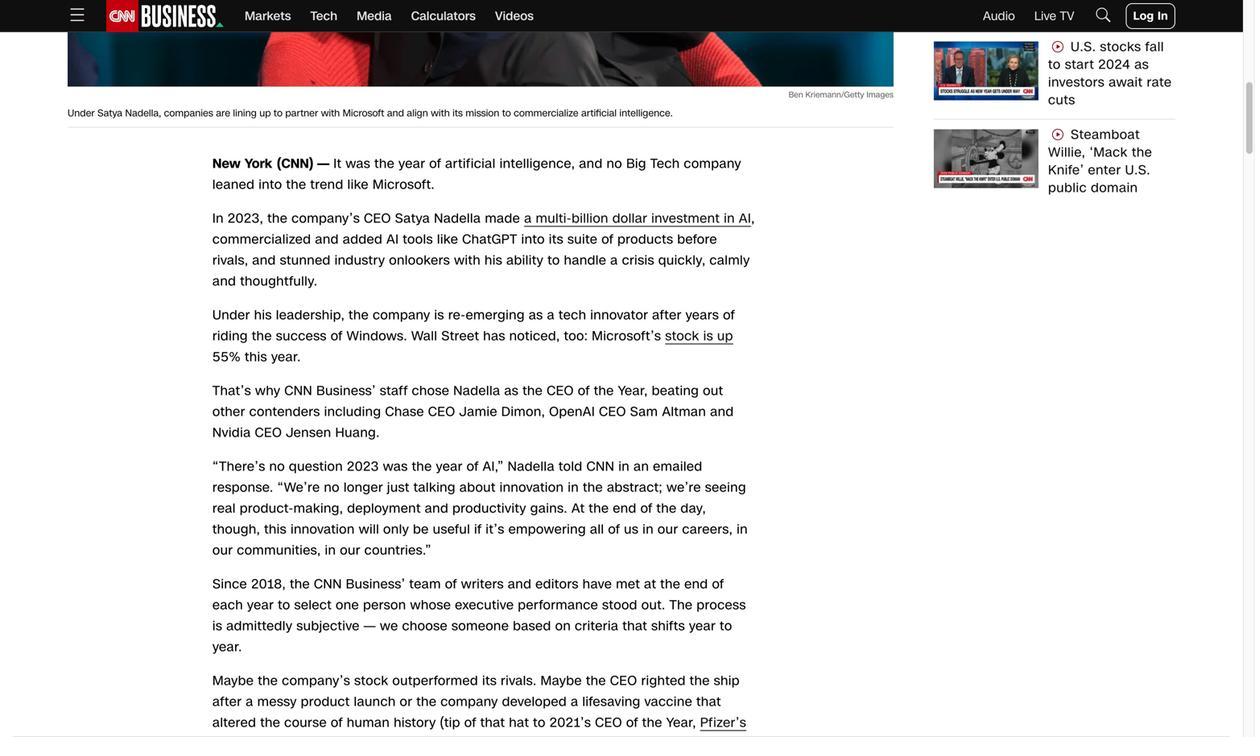 Task type: locate. For each thing, give the bounding box(es) containing it.
of left ai," on the left bottom of the page
[[467, 458, 479, 476]]

markets
[[245, 8, 291, 25]]

business' inside since 2018, the cnn business' team of writers and editors have met at the end of each year to select one person whose executive performance stood out. the process is admittedly subjective — we choose someone based on criteria that shifts year to year.
[[346, 575, 406, 593]]

with down chatgpt
[[454, 251, 481, 270]]

cnn up contenders
[[285, 382, 313, 400]]

0 horizontal spatial was
[[346, 155, 371, 173]]

log in link
[[1127, 3, 1176, 29]]

0 horizontal spatial year,
[[618, 382, 648, 400]]

his down thoughtfully.
[[254, 306, 272, 324]]

2018,
[[251, 575, 286, 593]]

our down will
[[340, 541, 361, 560]]

0 vertical spatial innovation
[[500, 479, 564, 497]]

1 horizontal spatial like
[[437, 230, 459, 249]]

to right mission
[[502, 106, 511, 120]]

1 vertical spatial —
[[364, 617, 376, 635]]

year inside "there's no question 2023 was the year of ai," nadella told cnn in an emailed response. "we're no longer just talking about innovation in the abstract; we're seeing real product-making, deployment and productivity gains. at the end of the day, though, this innovation will only be useful if it's empowering all of us in our careers, in our communities, in our countries."
[[436, 458, 463, 476]]

0 horizontal spatial year.
[[213, 638, 242, 656]]

to left start
[[1049, 55, 1062, 74]]

openai
[[549, 403, 595, 421]]

— left we
[[364, 617, 376, 635]]

was
[[346, 155, 371, 173], [383, 458, 408, 476]]

street
[[442, 327, 480, 345]]

end up the
[[685, 575, 709, 593]]

2 horizontal spatial its
[[549, 230, 564, 249]]

ben kriemann/getty images
[[789, 89, 894, 100]]

process
[[697, 596, 747, 614]]

jensen
[[286, 424, 332, 442]]

1 horizontal spatial innovation
[[500, 479, 564, 497]]

0 horizontal spatial u.s.
[[1071, 38, 1097, 56]]

his down chatgpt
[[485, 251, 503, 270]]

no up making,
[[324, 479, 340, 497]]

and right writers
[[508, 575, 532, 593]]

was inside it was the year of artificial intelligence, and no big tech company leaned into the trend like microsoft.
[[346, 155, 371, 173]]

to down 2018,
[[278, 596, 291, 614]]

no up "we're
[[269, 458, 285, 476]]

0 vertical spatial was
[[346, 155, 371, 173]]

company's down trend
[[292, 210, 360, 228]]

innovation
[[500, 479, 564, 497], [291, 520, 355, 539]]

with right align
[[431, 106, 450, 120]]

and down rivals,
[[213, 272, 236, 290]]

microsoft
[[343, 106, 385, 120]]

0 vertical spatial into
[[259, 176, 282, 194]]

was right it
[[346, 155, 371, 173]]

0 horizontal spatial ai
[[387, 230, 399, 249]]

artificial left intelligence. at the top
[[582, 106, 617, 120]]

under up riding
[[213, 306, 250, 324]]

0 horizontal spatial after
[[213, 693, 242, 711]]

after left years
[[653, 306, 682, 324]]

a left crisis
[[611, 251, 618, 270]]

and inside that's why cnn business' staff chose nadella as the ceo of the year, beating out other contenders including chase ceo jamie dimon, openai ceo sam altman and nvidia ceo jensen huang.
[[711, 403, 734, 421]]

multi-
[[536, 210, 572, 228]]

2 horizontal spatial is
[[704, 327, 714, 345]]

nadella inside that's why cnn business' staff chose nadella as the ceo of the year, beating out other contenders including chase ceo jamie dimon, openai ceo sam altman and nvidia ceo jensen huang.
[[454, 382, 501, 400]]

sig video image
[[1049, 127, 1068, 144]]

cnn inside "there's no question 2023 was the year of ai," nadella told cnn in an emailed response. "we're no longer just talking about innovation in the abstract; we're seeing real product-making, deployment and productivity gains. at the end of the day, though, this innovation will only be useful if it's empowering all of us in our careers, in our communities, in our countries."
[[587, 458, 615, 476]]

years
[[686, 306, 720, 324]]

markets link
[[245, 0, 291, 32]]

0 horizontal spatial up
[[260, 106, 271, 120]]

and down out
[[711, 403, 734, 421]]

1 maybe from the left
[[213, 672, 254, 690]]

re-
[[448, 306, 466, 324]]

audio link
[[984, 8, 1016, 25]]

1 vertical spatial end
[[685, 575, 709, 593]]

u.s. inside u.s. stocks fall to start 2024 as investors await rate cuts
[[1071, 38, 1097, 56]]

1 horizontal spatial year,
[[667, 714, 697, 732]]

2 vertical spatial as
[[505, 382, 519, 400]]

tech inside it was the year of artificial intelligence, and no big tech company leaned into the trend like microsoft.
[[651, 155, 680, 173]]

chase
[[385, 403, 424, 421]]

ceo left sam
[[599, 403, 627, 421]]

its left rivals.
[[483, 672, 497, 690]]

domain
[[1092, 179, 1139, 197]]

0 vertical spatial under
[[68, 106, 95, 120]]

just
[[387, 479, 410, 497]]

after up altered
[[213, 693, 242, 711]]

hat
[[509, 714, 529, 732]]

0 horizontal spatial artificial
[[446, 155, 496, 173]]

steamboat willie, 'mack the knife' enter u.s. public domain link
[[1039, 125, 1176, 197]]

1 vertical spatial into
[[522, 230, 545, 249]]

new york
[[213, 155, 272, 173]]

nvidia
[[213, 424, 251, 442]]

2 vertical spatial no
[[324, 479, 340, 497]]

1 horizontal spatial that
[[623, 617, 648, 635]]

1 horizontal spatial our
[[340, 541, 361, 560]]

1 horizontal spatial —
[[364, 617, 376, 635]]

1 vertical spatial up
[[718, 327, 734, 345]]

in
[[724, 210, 735, 228], [619, 458, 630, 476], [568, 479, 579, 497], [643, 520, 654, 539], [737, 520, 748, 539], [325, 541, 336, 560]]

company inside maybe the company's stock outperformed its rivals. maybe the ceo righted the ship after a messy product launch or the company developed a lifesaving vaccine that altered the course of human history (tip of that hat to 2021's ceo of the year,
[[441, 693, 498, 711]]

at
[[572, 500, 585, 518]]

1 vertical spatial year.
[[213, 638, 242, 656]]

righted
[[642, 672, 686, 690]]

1 vertical spatial u.s.
[[1126, 161, 1151, 179]]

end
[[613, 500, 637, 518], [685, 575, 709, 593]]

1 horizontal spatial artificial
[[582, 106, 617, 120]]

1 horizontal spatial its
[[483, 672, 497, 690]]

nadella inside "there's no question 2023 was the year of ai," nadella told cnn in an emailed response. "we're no longer just talking about innovation in the abstract; we're seeing real product-making, deployment and productivity gains. at the end of the day, though, this innovation will only be useful if it's empowering all of us in our careers, in our communities, in our countries."
[[508, 458, 555, 476]]

to inside , commercialized and added ai tools like chatgpt into its suite of products before rivals, and stunned industry onlookers with his ability to handle a crisis quickly, calmly and thoughtfully.
[[548, 251, 560, 270]]

0 horizontal spatial like
[[348, 176, 369, 194]]

steamboat willie, 'mack the knife' enter u.s. public domain
[[1049, 125, 1153, 197]]

0 vertical spatial end
[[613, 500, 637, 518]]

ceo down contenders
[[255, 424, 282, 442]]

1 vertical spatial no
[[269, 458, 285, 476]]

business' inside that's why cnn business' staff chose nadella as the ceo of the year, beating out other contenders including chase ceo jamie dimon, openai ceo sam altman and nvidia ceo jensen huang.
[[317, 382, 376, 400]]

this up communities,
[[264, 520, 287, 539]]

into
[[259, 176, 282, 194], [522, 230, 545, 249]]

0 horizontal spatial that
[[481, 714, 505, 732]]

intelligence.
[[620, 106, 673, 120]]

u.s. right sig video image
[[1071, 38, 1097, 56]]

2 vertical spatial that
[[481, 714, 505, 732]]

to inside maybe the company's stock outperformed its rivals. maybe the ceo righted the ship after a messy product launch or the company developed a lifesaving vaccine that altered the course of human history (tip of that hat to 2021's ceo of the year,
[[533, 714, 546, 732]]

await
[[1110, 73, 1144, 91]]

1 vertical spatial tech
[[651, 155, 680, 173]]

company's up product
[[282, 672, 351, 690]]

company up investment
[[684, 155, 742, 173]]

dollar
[[613, 210, 648, 228]]

big
[[627, 155, 647, 173]]

1 vertical spatial satya
[[395, 210, 430, 228]]

0 horizontal spatial as
[[505, 382, 519, 400]]

nadella up chatgpt
[[434, 210, 481, 228]]

stock down years
[[666, 327, 700, 345]]

0 vertical spatial business'
[[317, 382, 376, 400]]

of up openai
[[578, 382, 590, 400]]

0 vertical spatial company
[[684, 155, 742, 173]]

0 horizontal spatial —
[[317, 155, 330, 173]]

innovator
[[591, 306, 649, 324]]

1 horizontal spatial after
[[653, 306, 682, 324]]

1 horizontal spatial into
[[522, 230, 545, 249]]

— left it
[[317, 155, 330, 173]]

cuts
[[1049, 91, 1076, 109]]

is inside since 2018, the cnn business' team of writers and editors have met at the end of each year to select one person whose executive performance stood out. the process is admittedly subjective — we choose someone based on criteria that shifts year to year.
[[213, 617, 223, 635]]

like right trend
[[348, 176, 369, 194]]

of right years
[[724, 306, 736, 324]]

commercialized
[[213, 230, 311, 249]]

2 vertical spatial its
[[483, 672, 497, 690]]

artificial inside it was the year of artificial intelligence, and no big tech company leaned into the trend like microsoft.
[[446, 155, 496, 173]]

in left 2023,
[[213, 210, 224, 228]]

0 vertical spatial is
[[435, 306, 445, 324]]

1 vertical spatial year,
[[667, 714, 697, 732]]

lining
[[233, 106, 257, 120]]

1 horizontal spatial satya
[[395, 210, 430, 228]]

in
[[1158, 8, 1169, 24], [213, 210, 224, 228]]

tech right the big
[[651, 155, 680, 173]]

1 horizontal spatial u.s.
[[1126, 161, 1151, 179]]

u.s. inside "steamboat willie, 'mack the knife' enter u.s. public domain"
[[1126, 161, 1151, 179]]

someone
[[452, 617, 509, 635]]

as inside under his leadership, the company is re-emerging as a tech innovator after years of riding the success of windows. wall street has noticed, too: microsoft's
[[529, 306, 543, 324]]

his
[[485, 251, 503, 270], [254, 306, 272, 324]]

it
[[334, 155, 342, 173]]

year. down admittedly
[[213, 638, 242, 656]]

0 vertical spatial his
[[485, 251, 503, 270]]

contenders
[[249, 403, 320, 421]]

year, inside maybe the company's stock outperformed its rivals. maybe the ceo righted the ship after a messy product launch or the company developed a lifesaving vaccine that altered the course of human history (tip of that hat to 2021's ceo of the year,
[[667, 714, 697, 732]]

companies
[[164, 106, 213, 120]]

our right us
[[658, 520, 679, 539]]

1 vertical spatial was
[[383, 458, 408, 476]]

0 vertical spatial tech
[[311, 8, 338, 25]]

under left nadella,
[[68, 106, 95, 120]]

satya
[[98, 106, 123, 120], [395, 210, 430, 228]]

will
[[359, 520, 380, 539]]

1 vertical spatial under
[[213, 306, 250, 324]]

and inside since 2018, the cnn business' team of writers and editors have met at the end of each year to select one person whose executive performance stood out. the process is admittedly subjective — we choose someone based on criteria that shifts year to year.
[[508, 575, 532, 593]]

1 vertical spatial in
[[213, 210, 224, 228]]

to down process
[[720, 617, 733, 635]]

u.s. right enter
[[1126, 161, 1151, 179]]

other
[[213, 403, 245, 421]]

stock
[[666, 327, 700, 345], [355, 672, 389, 690]]

up down years
[[718, 327, 734, 345]]

ai up calmly
[[739, 210, 752, 228]]

1 horizontal spatial end
[[685, 575, 709, 593]]

2 horizontal spatial that
[[697, 693, 722, 711]]

is left re-
[[435, 306, 445, 324]]

end up us
[[613, 500, 637, 518]]

this
[[245, 348, 267, 366], [264, 520, 287, 539]]

1 horizontal spatial stock
[[666, 327, 700, 345]]

up right "lining"
[[260, 106, 271, 120]]

company's inside maybe the company's stock outperformed its rivals. maybe the ceo righted the ship after a messy product launch or the company developed a lifesaving vaccine that altered the course of human history (tip of that hat to 2021's ceo of the year,
[[282, 672, 351, 690]]

of right (tip
[[465, 714, 477, 732]]

a left tech
[[547, 306, 555, 324]]

0 vertical spatial in
[[1158, 8, 1169, 24]]

end inside "there's no question 2023 was the year of ai," nadella told cnn in an emailed response. "we're no longer just talking about innovation in the abstract; we're seeing real product-making, deployment and productivity gains. at the end of the day, though, this innovation will only be useful if it's empowering all of us in our careers, in our communities, in our countries."
[[613, 500, 637, 518]]

0 vertical spatial as
[[1135, 55, 1150, 74]]

and down commercialized
[[252, 251, 276, 270]]

as right 2024
[[1135, 55, 1150, 74]]

into up ability
[[522, 230, 545, 249]]

no inside it was the year of artificial intelligence, and no big tech company leaned into the trend like microsoft.
[[607, 155, 623, 173]]

cnn up select
[[314, 575, 342, 593]]

0 vertical spatial this
[[245, 348, 267, 366]]

2024
[[1099, 55, 1131, 74]]

business' up including
[[317, 382, 376, 400]]

1 vertical spatial its
[[549, 230, 564, 249]]

as up dimon,
[[505, 382, 519, 400]]

0 vertical spatial no
[[607, 155, 623, 173]]

that up 'pfizer's'
[[697, 693, 722, 711]]

2 horizontal spatial with
[[454, 251, 481, 270]]

under for under his leadership, the company is re-emerging as a tech innovator after years of riding the success of windows. wall street has noticed, too: microsoft's
[[213, 306, 250, 324]]

1 horizontal spatial no
[[324, 479, 340, 497]]

1 horizontal spatial under
[[213, 306, 250, 324]]

cnn —
[[281, 155, 334, 173]]

of inside it was the year of artificial intelligence, and no big tech company leaned into the trend like microsoft.
[[430, 155, 442, 173]]

end inside since 2018, the cnn business' team of writers and editors have met at the end of each year to select one person whose executive performance stood out. the process is admittedly subjective — we choose someone based on criteria that shifts year to year.
[[685, 575, 709, 593]]

stock up launch
[[355, 672, 389, 690]]

pfizer's albert bourla link
[[213, 714, 747, 737]]

ceo down "chose"
[[428, 403, 456, 421]]

is inside stock is up 55% this year.
[[704, 327, 714, 345]]

his inside , commercialized and added ai tools like chatgpt into its suite of products before rivals, and stunned industry onlookers with his ability to handle a crisis quickly, calmly and thoughtfully.
[[485, 251, 503, 270]]

u.s.
[[1071, 38, 1097, 56], [1126, 161, 1151, 179]]

company up wall
[[373, 306, 431, 324]]

is
[[435, 306, 445, 324], [704, 327, 714, 345], [213, 617, 223, 635]]

and left the big
[[579, 155, 603, 173]]

'mack
[[1090, 143, 1129, 161]]

commercialize
[[514, 106, 579, 120]]

fall
[[1146, 38, 1165, 56]]

stock inside maybe the company's stock outperformed its rivals. maybe the ceo righted the ship after a messy product launch or the company developed a lifesaving vaccine that altered the course of human history (tip of that hat to 2021's ceo of the year,
[[355, 672, 389, 690]]

to right "hat"
[[533, 714, 546, 732]]

innovation up gains.
[[500, 479, 564, 497]]

of down 'leadership,'
[[331, 327, 343, 345]]

0 vertical spatial year.
[[271, 348, 301, 366]]

1 vertical spatial company's
[[282, 672, 351, 690]]

a up 2021's
[[571, 693, 579, 711]]

cnn inside since 2018, the cnn business' team of writers and editors have met at the end of each year to select one person whose executive performance stood out. the process is admittedly subjective — we choose someone based on criteria that shifts year to year.
[[314, 575, 342, 593]]

as up noticed,
[[529, 306, 543, 324]]

0 horizontal spatial company
[[373, 306, 431, 324]]

satya up the tools
[[395, 210, 430, 228]]

intelligence,
[[500, 155, 575, 173]]

1 vertical spatial his
[[254, 306, 272, 324]]

as
[[1135, 55, 1150, 74], [529, 306, 543, 324], [505, 382, 519, 400]]

that left "hat"
[[481, 714, 505, 732]]

a up altered
[[246, 693, 254, 711]]

his inside under his leadership, the company is re-emerging as a tech innovator after years of riding the success of windows. wall street has noticed, too: microsoft's
[[254, 306, 272, 324]]

select
[[294, 596, 332, 614]]

question
[[289, 458, 343, 476]]

in left an
[[619, 458, 630, 476]]

company inside under his leadership, the company is re-emerging as a tech innovator after years of riding the success of windows. wall street has noticed, too: microsoft's
[[373, 306, 431, 324]]

sam
[[631, 403, 659, 421]]

of up process
[[713, 575, 725, 593]]

0 horizontal spatial satya
[[98, 106, 123, 120]]

willie,
[[1049, 143, 1086, 161]]

in down told
[[568, 479, 579, 497]]

it's
[[486, 520, 505, 539]]

0 vertical spatial stock
[[666, 327, 700, 345]]

in 2023, the company's ceo satya nadella made a multi-billion dollar investment in ai
[[213, 210, 752, 228]]

us
[[624, 520, 639, 539]]

1 horizontal spatial is
[[435, 306, 445, 324]]

its left mission
[[453, 106, 463, 120]]

ceo up lifesaving
[[610, 672, 638, 690]]

innovation down making,
[[291, 520, 355, 539]]

year.
[[271, 348, 301, 366], [213, 638, 242, 656]]

2 vertical spatial company
[[441, 693, 498, 711]]

1 vertical spatial nadella
[[454, 382, 501, 400]]

1 vertical spatial after
[[213, 693, 242, 711]]

chatgpt
[[463, 230, 518, 249]]

nadella up jamie
[[454, 382, 501, 400]]

a inside , commercialized and added ai tools like chatgpt into its suite of products before rivals, and stunned industry onlookers with his ability to handle a crisis quickly, calmly and thoughtfully.
[[611, 251, 618, 270]]

calmly
[[710, 251, 751, 270]]

that's why cnn business' staff chose nadella as the ceo of the year, beating out other contenders including chase ceo jamie dimon, openai ceo sam altman and nvidia ceo jensen huang.
[[213, 382, 734, 442]]

emerging
[[466, 306, 525, 324]]

year up talking
[[436, 458, 463, 476]]

1 vertical spatial that
[[697, 693, 722, 711]]

abstract;
[[607, 479, 663, 497]]

in right the log
[[1158, 8, 1169, 24]]

1 horizontal spatial ai
[[739, 210, 752, 228]]

its down multi-
[[549, 230, 564, 249]]

investors
[[1049, 73, 1106, 91]]

shifts
[[652, 617, 686, 635]]

nadella for satya
[[434, 210, 481, 228]]

0 horizontal spatial is
[[213, 617, 223, 635]]

cnn right told
[[587, 458, 615, 476]]

0 horizontal spatial no
[[269, 458, 285, 476]]

0 horizontal spatial his
[[254, 306, 272, 324]]

1 vertical spatial innovation
[[291, 520, 355, 539]]

with right partner
[[321, 106, 340, 120]]

1 vertical spatial is
[[704, 327, 714, 345]]

ceo up added
[[364, 210, 391, 228]]

billion
[[572, 210, 609, 228]]

2 vertical spatial nadella
[[508, 458, 555, 476]]

year, up sam
[[618, 382, 648, 400]]

artificial
[[582, 106, 617, 120], [446, 155, 496, 173]]

product
[[301, 693, 350, 711]]

maybe up altered
[[213, 672, 254, 690]]

our down though,
[[213, 541, 233, 560]]

nadella right ai," on the left bottom of the page
[[508, 458, 555, 476]]

no
[[607, 155, 623, 173], [269, 458, 285, 476], [324, 479, 340, 497]]

dimon,
[[502, 403, 546, 421]]

0 vertical spatial its
[[453, 106, 463, 120]]

1 horizontal spatial his
[[485, 251, 503, 270]]

company up pfizer's albert bourla link
[[441, 693, 498, 711]]

since
[[213, 575, 247, 593]]

year,
[[618, 382, 648, 400], [667, 714, 697, 732]]

1 horizontal spatial company
[[441, 693, 498, 711]]

0 vertical spatial company's
[[292, 210, 360, 228]]

0 vertical spatial year,
[[618, 382, 648, 400]]

of right suite
[[602, 230, 614, 249]]

public
[[1049, 179, 1088, 197]]

about
[[460, 479, 496, 497]]

0 horizontal spatial maybe
[[213, 672, 254, 690]]

1 horizontal spatial maybe
[[541, 672, 582, 690]]

under inside under his leadership, the company is re-emerging as a tech innovator after years of riding the success of windows. wall street has noticed, too: microsoft's
[[213, 306, 250, 324]]

satya left nadella,
[[98, 106, 123, 120]]

out
[[703, 382, 724, 400]]

0 vertical spatial like
[[348, 176, 369, 194]]

deployment
[[347, 500, 421, 518]]



Task type: vqa. For each thing, say whether or not it's contained in the screenshot.
video player region
no



Task type: describe. For each thing, give the bounding box(es) containing it.
into inside , commercialized and added ai tools like chatgpt into its suite of products before rivals, and stunned industry onlookers with his ability to handle a crisis quickly, calmly and thoughtfully.
[[522, 230, 545, 249]]

thoughtfully.
[[240, 272, 318, 290]]

it was the year of artificial intelligence, and no big tech company leaned into the trend like microsoft.
[[213, 155, 742, 194]]

response.
[[213, 479, 274, 497]]

that's
[[213, 382, 251, 400]]

communities,
[[237, 541, 321, 560]]

this inside stock is up 55% this year.
[[245, 348, 267, 366]]

and inside it was the year of artificial intelligence, and no big tech company leaned into the trend like microsoft.
[[579, 155, 603, 173]]

0 horizontal spatial tech
[[311, 8, 338, 25]]

2 horizontal spatial our
[[658, 520, 679, 539]]

stock is up 55% this year.
[[213, 327, 734, 366]]

useful
[[433, 520, 471, 539]]

industry
[[335, 251, 385, 270]]

0 horizontal spatial its
[[453, 106, 463, 120]]

chose
[[412, 382, 450, 400]]

admittedly
[[227, 617, 293, 635]]

outperformed
[[393, 672, 479, 690]]

and up stunned
[[315, 230, 339, 249]]

on
[[556, 617, 571, 635]]

choose
[[402, 617, 448, 635]]

its inside , commercialized and added ai tools like chatgpt into its suite of products before rivals, and stunned industry onlookers with his ability to handle a crisis quickly, calmly and thoughtfully.
[[549, 230, 564, 249]]

editors
[[536, 575, 579, 593]]

with inside , commercialized and added ai tools like chatgpt into its suite of products before rivals, and stunned industry onlookers with his ability to handle a crisis quickly, calmly and thoughtfully.
[[454, 251, 481, 270]]

like inside , commercialized and added ai tools like chatgpt into its suite of products before rivals, and stunned industry onlookers with his ability to handle a crisis quickly, calmly and thoughtfully.
[[437, 230, 459, 249]]

is inside under his leadership, the company is re-emerging as a tech innovator after years of riding the success of windows. wall street has noticed, too: microsoft's
[[435, 306, 445, 324]]

product-
[[240, 500, 294, 518]]

of inside that's why cnn business' staff chose nadella as the ceo of the year, beating out other contenders including chase ceo jamie dimon, openai ceo sam altman and nvidia ceo jensen huang.
[[578, 382, 590, 400]]

as inside that's why cnn business' staff chose nadella as the ceo of the year, beating out other contenders including chase ceo jamie dimon, openai ceo sam altman and nvidia ceo jensen huang.
[[505, 382, 519, 400]]

a inside under his leadership, the company is re-emerging as a tech innovator after years of riding the success of windows. wall street has noticed, too: microsoft's
[[547, 306, 555, 324]]

careers,
[[683, 520, 733, 539]]

launch
[[354, 693, 396, 711]]

0 vertical spatial ai
[[739, 210, 752, 228]]

stock inside stock is up 55% this year.
[[666, 327, 700, 345]]

of right all
[[609, 520, 621, 539]]

handle
[[564, 251, 607, 270]]

0 horizontal spatial innovation
[[291, 520, 355, 539]]

ai inside , commercialized and added ai tools like chatgpt into its suite of products before rivals, and stunned industry onlookers with his ability to handle a crisis quickly, calmly and thoughtfully.
[[387, 230, 399, 249]]

crisis
[[622, 251, 655, 270]]

making,
[[294, 500, 343, 518]]

too:
[[564, 327, 588, 345]]

under for under satya nadella, companies are lining up to partner with microsoft and align with its mission to commercialize artificial intelligence.
[[68, 106, 95, 120]]

and inside "there's no question 2023 was the year of ai," nadella told cnn in an emailed response. "we're no longer just talking about innovation in the abstract; we're seeing real product-making, deployment and productivity gains. at the end of the day, though, this innovation will only be useful if it's empowering all of us in our careers, in our communities, in our countries."
[[425, 500, 449, 518]]

microsoft.
[[373, 176, 435, 194]]

1 horizontal spatial in
[[1158, 8, 1169, 24]]

0 vertical spatial satya
[[98, 106, 123, 120]]

into inside it was the year of artificial intelligence, and no big tech company leaned into the trend like microsoft.
[[259, 176, 282, 194]]

cnn right the york
[[281, 155, 309, 173]]

success
[[276, 327, 327, 345]]

that inside since 2018, the cnn business' team of writers and editors have met at the end of each year to select one person whose executive performance stood out. the process is admittedly subjective — we choose someone based on criteria that shifts year to year.
[[623, 617, 648, 635]]

in left ","
[[724, 210, 735, 228]]

to inside u.s. stocks fall to start 2024 as investors await rate cuts
[[1049, 55, 1062, 74]]

search icon image
[[1095, 5, 1114, 24]]

this inside "there's no question 2023 was the year of ai," nadella told cnn in an emailed response. "we're no longer just talking about innovation in the abstract; we're seeing real product-making, deployment and productivity gains. at the end of the day, though, this innovation will only be useful if it's empowering all of us in our careers, in our communities, in our countries."
[[264, 520, 287, 539]]

all
[[590, 520, 605, 539]]

we're
[[667, 479, 702, 497]]

55%
[[213, 348, 241, 366]]

nadella,
[[125, 106, 161, 120]]

year, inside that's why cnn business' staff chose nadella as the ceo of the year, beating out other contenders including chase ceo jamie dimon, openai ceo sam altman and nvidia ceo jensen huang.
[[618, 382, 648, 400]]

— inside since 2018, the cnn business' team of writers and editors have met at the end of each year to select one person whose executive performance stood out. the process is admittedly subjective — we choose someone based on criteria that shifts year to year.
[[364, 617, 376, 635]]

company inside it was the year of artificial intelligence, and no big tech company leaned into the trend like microsoft.
[[684, 155, 742, 173]]

of down abstract;
[[641, 500, 653, 518]]

staff
[[380, 382, 408, 400]]

to left partner
[[274, 106, 283, 120]]

nadella for chose
[[454, 382, 501, 400]]

if
[[475, 520, 482, 539]]

0 vertical spatial artificial
[[582, 106, 617, 120]]

noticed,
[[510, 327, 560, 345]]

in down making,
[[325, 541, 336, 560]]

ceo down lifesaving
[[595, 714, 623, 732]]

, commercialized and added ai tools like chatgpt into its suite of products before rivals, and stunned industry onlookers with his ability to handle a crisis quickly, calmly and thoughtfully.
[[213, 210, 755, 290]]

pfizer's albert bourla
[[213, 714, 747, 737]]

stocks
[[1101, 38, 1142, 56]]

images
[[867, 89, 894, 100]]

calculators
[[411, 8, 476, 25]]

emailed
[[653, 458, 703, 476]]

and left align
[[387, 106, 404, 120]]

under satya nadella, companies are lining up to partner with microsoft and align with its mission to commercialize artificial intelligence.
[[68, 106, 673, 120]]

2023
[[347, 458, 379, 476]]

though,
[[213, 520, 260, 539]]

wall
[[412, 327, 438, 345]]

day,
[[681, 500, 707, 518]]

after inside maybe the company's stock outperformed its rivals. maybe the ceo righted the ship after a messy product launch or the company developed a lifesaving vaccine that altered the course of human history (tip of that hat to 2021's ceo of the year,
[[213, 693, 242, 711]]

under his leadership, the company is re-emerging as a tech innovator after years of riding the success of windows. wall street has noticed, too: microsoft's
[[213, 306, 736, 345]]

2 maybe from the left
[[541, 672, 582, 690]]

of down lifesaving
[[627, 714, 639, 732]]

the inside "steamboat willie, 'mack the knife' enter u.s. public domain"
[[1133, 143, 1153, 161]]

ai,"
[[483, 458, 504, 476]]

a right the made at the top left of page
[[525, 210, 532, 228]]

in right us
[[643, 520, 654, 539]]

be
[[413, 520, 429, 539]]

2023,
[[228, 210, 264, 228]]

year up admittedly
[[247, 596, 274, 614]]

u.s. stocks fall to start 2024 as investors await rate cuts
[[1049, 38, 1173, 109]]

ben
[[789, 89, 804, 100]]

maybe the company's stock outperformed its rivals. maybe the ceo righted the ship after a messy product launch or the company developed a lifesaving vaccine that altered the course of human history (tip of that hat to 2021's ceo of the year,
[[213, 672, 740, 732]]

1 horizontal spatial with
[[431, 106, 450, 120]]

leaned
[[213, 176, 255, 194]]

whose
[[410, 596, 451, 614]]

messy
[[258, 693, 297, 711]]

year. inside stock is up 55% this year.
[[271, 348, 301, 366]]

exp stocks markets hooper intv 010303pseg1 cnni business_00002401.png image
[[935, 41, 1039, 100]]

0 horizontal spatial with
[[321, 106, 340, 120]]

after inside under his leadership, the company is re-emerging as a tech innovator after years of riding the success of windows. wall street has noticed, too: microsoft's
[[653, 306, 682, 324]]

tech link
[[311, 0, 338, 32]]

was inside "there's no question 2023 was the year of ai," nadella told cnn in an emailed response. "we're no longer just talking about innovation in the abstract; we're seeing real product-making, deployment and productivity gains. at the end of the day, though, this innovation will only be useful if it's empowering all of us in our careers, in our communities, in our countries."
[[383, 458, 408, 476]]

year down process
[[689, 617, 716, 635]]

each
[[213, 596, 243, 614]]

of right "team"
[[445, 575, 457, 593]]

tools
[[403, 230, 433, 249]]

0 horizontal spatial our
[[213, 541, 233, 560]]

berlin, germany - october 17:  satya nadella at the axel springer award at axel springer neubau on october 17, 2023 in berlin, germany. (photo by ben kriemann/getty images) image
[[68, 0, 894, 87]]

year inside it was the year of artificial intelligence, and no big tech company leaned into the trend like microsoft.
[[399, 155, 426, 173]]

vaccine
[[645, 693, 693, 711]]

in right careers, on the right of page
[[737, 520, 748, 539]]

countries."
[[365, 541, 432, 560]]

year. inside since 2018, the cnn business' team of writers and editors have met at the end of each year to select one person whose executive performance stood out. the process is admittedly subjective — we choose someone based on criteria that shifts year to year.
[[213, 638, 242, 656]]

has
[[483, 327, 506, 345]]

ceo up openai
[[547, 382, 574, 400]]

riding
[[213, 327, 248, 345]]

audio
[[984, 8, 1016, 25]]

as inside u.s. stocks fall to start 2024 as investors await rate cuts
[[1135, 55, 1150, 74]]

open menu icon image
[[68, 5, 87, 24]]

2021's
[[550, 714, 592, 732]]

0 vertical spatial —
[[317, 155, 330, 173]]

met
[[616, 575, 641, 593]]

team
[[410, 575, 441, 593]]

of down product
[[331, 714, 343, 732]]

like inside it was the year of artificial intelligence, and no big tech company leaned into the trend like microsoft.
[[348, 176, 369, 194]]

beating
[[652, 382, 699, 400]]

sig video image
[[1049, 40, 1068, 56]]

media
[[357, 8, 392, 25]]

of inside , commercialized and added ai tools like chatgpt into its suite of products before rivals, and stunned industry onlookers with his ability to handle a crisis quickly, calmly and thoughtfully.
[[602, 230, 614, 249]]

subjective
[[297, 617, 360, 635]]

exp mickey mouse copyright public domain  010303pseg2 cnni business_00004001.png image
[[935, 129, 1039, 188]]

person
[[363, 596, 406, 614]]

a multi-billion dollar investment in ai link
[[525, 210, 752, 228]]

cnn inside that's why cnn business' staff chose nadella as the ceo of the year, beating out other contenders including chase ceo jamie dimon, openai ceo sam altman and nvidia ceo jensen huang.
[[285, 382, 313, 400]]

start
[[1066, 55, 1095, 74]]

"there's no question 2023 was the year of ai," nadella told cnn in an emailed response. "we're no longer just talking about innovation in the abstract; we're seeing real product-making, deployment and productivity gains. at the end of the day, though, this innovation will only be useful if it's empowering all of us in our careers, in our communities, in our countries."
[[213, 458, 748, 560]]

up inside stock is up 55% this year.
[[718, 327, 734, 345]]

we
[[380, 617, 398, 635]]

talking
[[414, 479, 456, 497]]

history
[[394, 714, 436, 732]]

partner
[[285, 106, 318, 120]]

lifesaving
[[583, 693, 641, 711]]

made
[[485, 210, 521, 228]]

suite
[[568, 230, 598, 249]]

el ascenso y la caida de jeffrey epstein abusos sexuales pkg digital original _00043428.jpg image
[[935, 0, 1039, 21]]

its inside maybe the company's stock outperformed its rivals. maybe the ceo righted the ship after a messy product launch or the company developed a lifesaving vaccine that altered the course of human history (tip of that hat to 2021's ceo of the year,
[[483, 672, 497, 690]]

calculators link
[[411, 0, 476, 32]]

longer
[[344, 479, 383, 497]]



